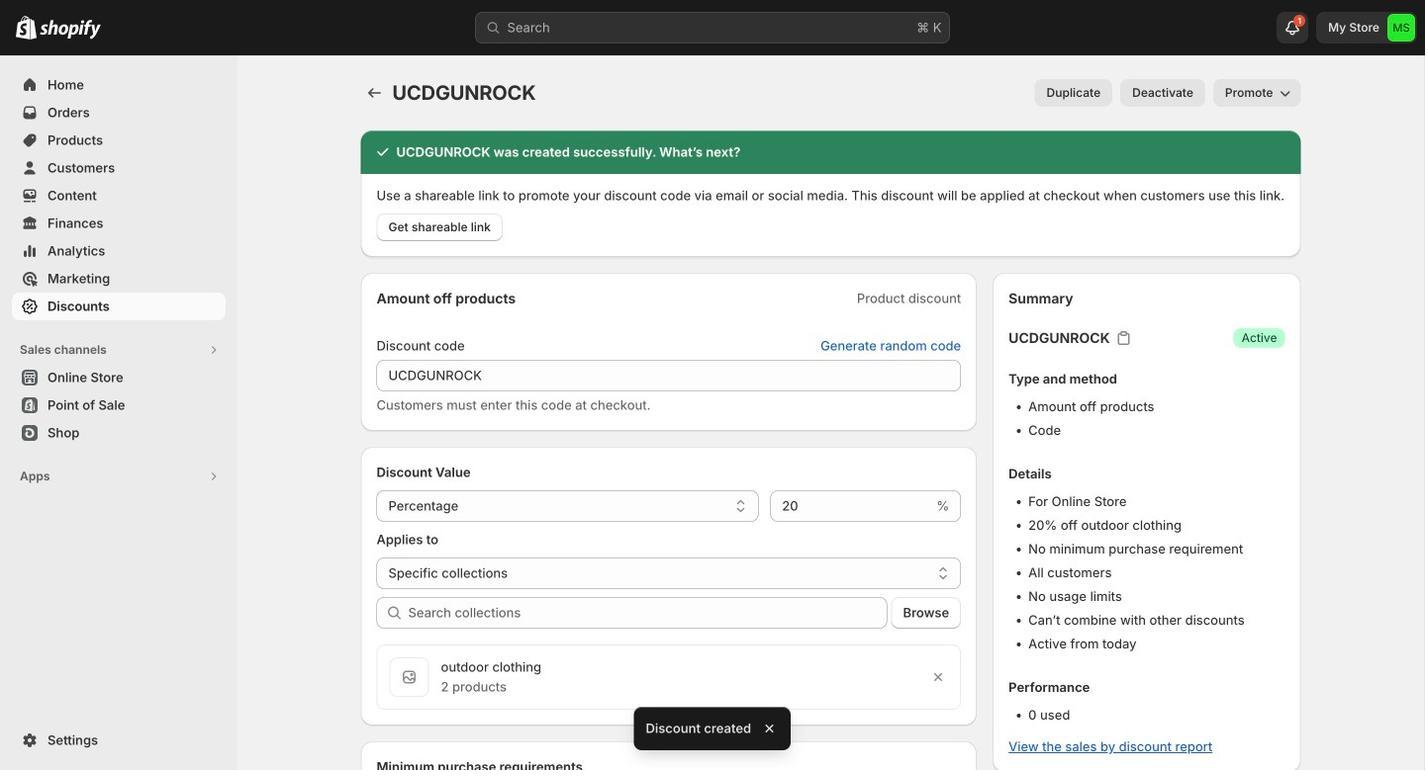 Task type: locate. For each thing, give the bounding box(es) containing it.
None text field
[[377, 360, 961, 392]]

None text field
[[770, 491, 933, 523]]

shopify image
[[40, 20, 101, 39]]

shopify image
[[16, 16, 37, 39]]



Task type: describe. For each thing, give the bounding box(es) containing it.
my store image
[[1388, 14, 1415, 42]]

Search collections text field
[[408, 598, 887, 629]]



